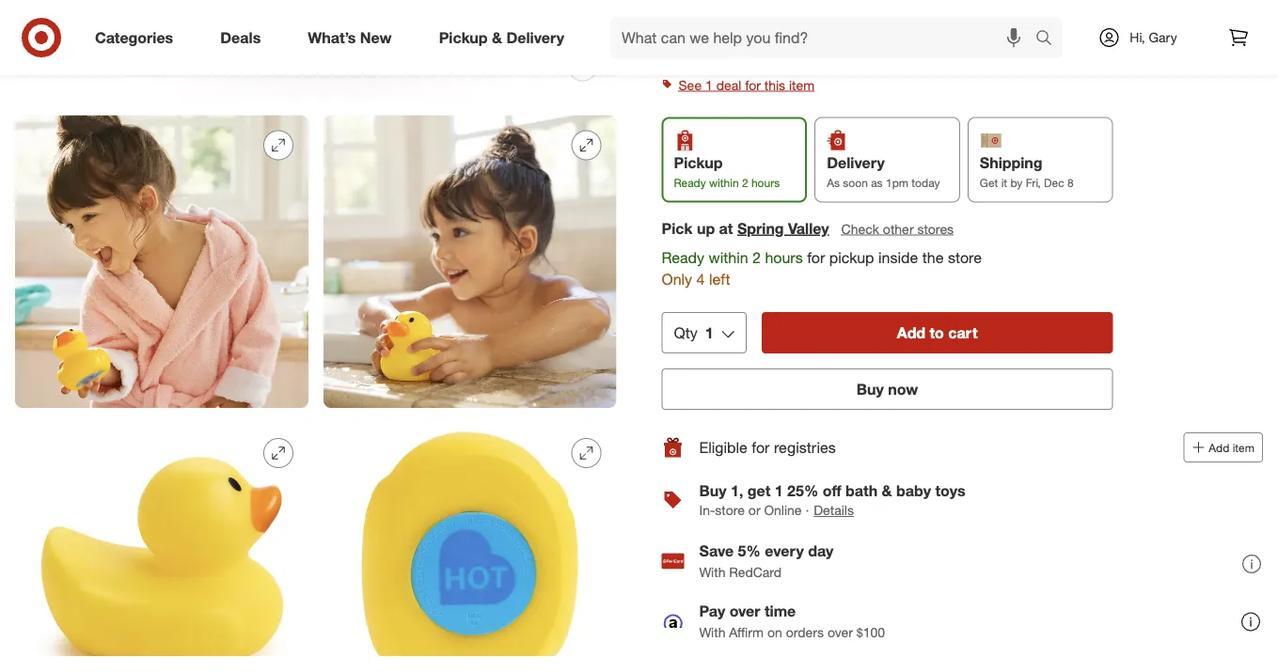 Task type: describe. For each thing, give the bounding box(es) containing it.
within inside ready within 2 hours for pickup inside the store only 4 left
[[709, 248, 748, 267]]

this
[[765, 77, 786, 93]]

stores
[[918, 221, 954, 237]]

what's
[[308, 28, 356, 47]]

see 1 deal for this item
[[679, 77, 815, 93]]

What can we help you find? suggestions appear below search field
[[611, 17, 1040, 58]]

pickup & delivery
[[439, 28, 564, 47]]

5%
[[738, 543, 761, 561]]

details
[[814, 503, 854, 519]]

search
[[1027, 30, 1073, 49]]

add to cart button
[[762, 313, 1113, 354]]

online
[[764, 503, 802, 519]]

save
[[699, 543, 734, 561]]

check other stores button
[[841, 219, 955, 239]]

buy for buy 1, get 1 25% off bath & baby toys in-store or online ∙ details
[[699, 482, 727, 500]]

eligible
[[699, 439, 748, 457]]

item inside add item button
[[1233, 441, 1255, 455]]

left
[[709, 270, 730, 288]]

add for add item
[[1209, 441, 1230, 455]]

only
[[662, 270, 692, 288]]

∙
[[806, 503, 809, 519]]

spring
[[737, 219, 784, 238]]

pay over time with affirm on orders over $100
[[699, 603, 885, 641]]

munchkin white hot safety bath ducky, 4 of 12 image
[[15, 424, 308, 658]]

registries
[[774, 439, 836, 457]]

check other stores
[[842, 221, 954, 237]]

see
[[679, 77, 702, 93]]

hours inside pickup ready within 2 hours
[[752, 175, 780, 190]]

inside
[[879, 248, 918, 267]]

pickup for &
[[439, 28, 488, 47]]

gary
[[1149, 29, 1178, 46]]

0 vertical spatial &
[[492, 28, 502, 47]]

hi,
[[1130, 29, 1145, 46]]

redcard
[[729, 564, 782, 581]]

soon
[[843, 175, 868, 190]]

$100
[[857, 625, 885, 641]]

1 inside 'buy 1, get 1 25% off bath & baby toys in-store or online ∙ details'
[[775, 482, 783, 500]]

save 5% every day with redcard
[[699, 543, 834, 581]]

baby
[[897, 482, 931, 500]]

delivery inside delivery as soon as 1pm today
[[827, 154, 885, 172]]

1,
[[731, 482, 744, 500]]

1 vertical spatial over
[[828, 625, 853, 641]]

what's new
[[308, 28, 392, 47]]

details button
[[813, 501, 855, 521]]

with inside save 5% every day with redcard
[[699, 564, 726, 581]]

hi, gary
[[1130, 29, 1178, 46]]

day
[[808, 543, 834, 561]]

online
[[766, 49, 801, 66]]

deals link
[[204, 17, 284, 58]]

at
[[719, 219, 733, 238]]

the
[[923, 248, 944, 267]]

eligible for registries
[[699, 439, 836, 457]]

other
[[883, 221, 914, 237]]

delivery as soon as 1pm today
[[827, 154, 940, 190]]

& inside 'buy 1, get 1 25% off bath & baby toys in-store or online ∙ details'
[[882, 482, 892, 500]]

hours inside ready within 2 hours for pickup inside the store only 4 left
[[765, 248, 803, 267]]

add item
[[1209, 441, 1255, 455]]

munchkin white hot safety bath ducky, 2 of 12 image
[[15, 115, 308, 409]]

now
[[888, 380, 918, 399]]

store inside ready within 2 hours for pickup inside the store only 4 left
[[948, 248, 982, 267]]

to
[[930, 324, 944, 342]]

pickup for ready
[[674, 154, 723, 172]]

2 inside pickup ready within 2 hours
[[742, 175, 748, 190]]

8
[[1068, 175, 1074, 190]]

cart
[[949, 324, 978, 342]]

affirm
[[729, 625, 764, 641]]

2 inside ready within 2 hours for pickup inside the store only 4 left
[[753, 248, 761, 267]]

0 horizontal spatial delivery
[[507, 28, 564, 47]]

1 for qty
[[705, 324, 714, 342]]

0 horizontal spatial over
[[730, 603, 761, 621]]

with inside pay over time with affirm on orders over $100
[[699, 625, 726, 641]]

today
[[912, 175, 940, 190]]

pickup
[[829, 248, 875, 267]]

purchased
[[700, 49, 762, 66]]

it
[[1002, 175, 1008, 190]]

qty
[[674, 324, 698, 342]]

qty 1
[[674, 324, 714, 342]]

new
[[360, 28, 392, 47]]

ready inside pickup ready within 2 hours
[[674, 175, 706, 190]]

get
[[748, 482, 771, 500]]

pick
[[662, 219, 693, 238]]

buy now button
[[662, 369, 1113, 410]]

ready within 2 hours for pickup inside the store only 4 left
[[662, 248, 982, 288]]

fri,
[[1026, 175, 1041, 190]]

as
[[871, 175, 883, 190]]



Task type: vqa. For each thing, say whether or not it's contained in the screenshot.
ADD TO CART button
yes



Task type: locate. For each thing, give the bounding box(es) containing it.
buy inside button
[[857, 380, 884, 399]]

hours up spring
[[752, 175, 780, 190]]

add item button
[[1184, 433, 1263, 463]]

0 horizontal spatial pickup
[[439, 28, 488, 47]]

0 vertical spatial delivery
[[507, 28, 564, 47]]

up
[[697, 219, 715, 238]]

1 vertical spatial delivery
[[827, 154, 885, 172]]

1 vertical spatial 2
[[753, 248, 761, 267]]

search button
[[1027, 17, 1073, 62]]

categories link
[[79, 17, 197, 58]]

within up the left
[[709, 248, 748, 267]]

on
[[768, 625, 782, 641]]

1 right get
[[775, 482, 783, 500]]

off
[[823, 482, 842, 500]]

1 horizontal spatial store
[[948, 248, 982, 267]]

over left $100
[[828, 625, 853, 641]]

see 1 deal for this item link
[[662, 72, 1263, 98]]

1 vertical spatial for
[[807, 248, 825, 267]]

2 vertical spatial for
[[752, 439, 770, 457]]

0 vertical spatial item
[[789, 77, 815, 93]]

2 down spring
[[753, 248, 761, 267]]

ready
[[674, 175, 706, 190], [662, 248, 705, 267]]

&
[[492, 28, 502, 47], [882, 482, 892, 500]]

ready up only
[[662, 248, 705, 267]]

categories
[[95, 28, 173, 47]]

pickup
[[439, 28, 488, 47], [674, 154, 723, 172]]

pick up at spring valley
[[662, 219, 829, 238]]

item
[[789, 77, 815, 93], [1233, 441, 1255, 455]]

toys
[[936, 482, 966, 500]]

1 with from the top
[[699, 564, 726, 581]]

0 horizontal spatial &
[[492, 28, 502, 47]]

4
[[697, 270, 705, 288]]

0 vertical spatial over
[[730, 603, 761, 621]]

1 vertical spatial within
[[709, 248, 748, 267]]

within up at on the right top
[[709, 175, 739, 190]]

for down valley
[[807, 248, 825, 267]]

orders
[[786, 625, 824, 641]]

0 vertical spatial with
[[699, 564, 726, 581]]

1 horizontal spatial pickup
[[674, 154, 723, 172]]

0 vertical spatial within
[[709, 175, 739, 190]]

pickup inside pickup ready within 2 hours
[[674, 154, 723, 172]]

1 horizontal spatial 2
[[753, 248, 761, 267]]

0 horizontal spatial store
[[715, 503, 745, 519]]

with
[[699, 564, 726, 581], [699, 625, 726, 641]]

0 vertical spatial 1
[[706, 77, 713, 93]]

1
[[706, 77, 713, 93], [705, 324, 714, 342], [775, 482, 783, 500]]

0 vertical spatial store
[[948, 248, 982, 267]]

munchkin white hot safety bath ducky, 1 of 12 image
[[15, 0, 617, 100]]

2 up the 'pick up at spring valley'
[[742, 175, 748, 190]]

with down save
[[699, 564, 726, 581]]

1 horizontal spatial item
[[1233, 441, 1255, 455]]

hours
[[752, 175, 780, 190], [765, 248, 803, 267]]

spring valley button
[[737, 218, 829, 239]]

over
[[730, 603, 761, 621], [828, 625, 853, 641]]

buy for buy now
[[857, 380, 884, 399]]

1 vertical spatial buy
[[699, 482, 727, 500]]

0 horizontal spatial item
[[789, 77, 815, 93]]

store
[[948, 248, 982, 267], [715, 503, 745, 519]]

0 vertical spatial ready
[[674, 175, 706, 190]]

with down the pay
[[699, 625, 726, 641]]

or
[[749, 503, 761, 519]]

store right the
[[948, 248, 982, 267]]

hours down spring valley button
[[765, 248, 803, 267]]

item inside see 1 deal for this item link
[[789, 77, 815, 93]]

add for add to cart
[[897, 324, 926, 342]]

pickup up up
[[674, 154, 723, 172]]

shipping
[[980, 154, 1043, 172]]

1 vertical spatial 1
[[705, 324, 714, 342]]

add
[[897, 324, 926, 342], [1209, 441, 1230, 455]]

0 vertical spatial add
[[897, 324, 926, 342]]

buy now
[[857, 380, 918, 399]]

store inside 'buy 1, get 1 25% off bath & baby toys in-store or online ∙ details'
[[715, 503, 745, 519]]

1 vertical spatial item
[[1233, 441, 1255, 455]]

1 vertical spatial pickup
[[674, 154, 723, 172]]

store down 1,
[[715, 503, 745, 519]]

deal
[[717, 77, 742, 93]]

1 right qty
[[705, 324, 714, 342]]

dec
[[1044, 175, 1065, 190]]

buy inside 'buy 1, get 1 25% off bath & baby toys in-store or online ∙ details'
[[699, 482, 727, 500]]

munchkin white hot safety bath ducky, 5 of 12 image
[[323, 424, 617, 658]]

what's new link
[[292, 17, 415, 58]]

time
[[765, 603, 796, 621]]

1 horizontal spatial &
[[882, 482, 892, 500]]

1 horizontal spatial add
[[1209, 441, 1230, 455]]

as
[[827, 175, 840, 190]]

buy up in-
[[699, 482, 727, 500]]

buy 1, get 1 25% off bath & baby toys in-store or online ∙ details
[[699, 482, 966, 519]]

1 vertical spatial ready
[[662, 248, 705, 267]]

0 horizontal spatial add
[[897, 324, 926, 342]]

1 horizontal spatial delivery
[[827, 154, 885, 172]]

within inside pickup ready within 2 hours
[[709, 175, 739, 190]]

1 vertical spatial hours
[[765, 248, 803, 267]]

shipping get it by fri, dec 8
[[980, 154, 1074, 190]]

when purchased online
[[662, 49, 801, 66]]

buy 1, get 1 25% off bath & baby toys link
[[699, 482, 966, 500]]

within
[[709, 175, 739, 190], [709, 248, 748, 267]]

1 vertical spatial add
[[1209, 441, 1230, 455]]

ready inside ready within 2 hours for pickup inside the store only 4 left
[[662, 248, 705, 267]]

munchkin white hot safety bath ducky, 3 of 12 image
[[323, 115, 617, 409]]

0 horizontal spatial 2
[[742, 175, 748, 190]]

pay
[[699, 603, 726, 621]]

buy left now
[[857, 380, 884, 399]]

0 vertical spatial pickup
[[439, 28, 488, 47]]

add inside add to cart 'button'
[[897, 324, 926, 342]]

1 for see
[[706, 77, 713, 93]]

2 vertical spatial 1
[[775, 482, 783, 500]]

add inside add item button
[[1209, 441, 1230, 455]]

1 vertical spatial &
[[882, 482, 892, 500]]

1 vertical spatial store
[[715, 503, 745, 519]]

deals
[[220, 28, 261, 47]]

25%
[[788, 482, 819, 500]]

1 horizontal spatial buy
[[857, 380, 884, 399]]

1pm
[[886, 175, 909, 190]]

when
[[662, 49, 696, 66]]

in-
[[699, 503, 715, 519]]

0 vertical spatial for
[[745, 77, 761, 93]]

ready up pick
[[674, 175, 706, 190]]

for
[[745, 77, 761, 93], [807, 248, 825, 267], [752, 439, 770, 457]]

add to cart
[[897, 324, 978, 342]]

0 vertical spatial hours
[[752, 175, 780, 190]]

by
[[1011, 175, 1023, 190]]

0 horizontal spatial buy
[[699, 482, 727, 500]]

1 right see
[[706, 77, 713, 93]]

for right eligible
[[752, 439, 770, 457]]

for left this at the top of the page
[[745, 77, 761, 93]]

every
[[765, 543, 804, 561]]

pickup ready within 2 hours
[[674, 154, 780, 190]]

2 with from the top
[[699, 625, 726, 641]]

1 vertical spatial with
[[699, 625, 726, 641]]

$2.87
[[662, 18, 715, 44]]

get
[[980, 175, 998, 190]]

pickup right new
[[439, 28, 488, 47]]

valley
[[788, 219, 829, 238]]

0 vertical spatial buy
[[857, 380, 884, 399]]

pickup & delivery link
[[423, 17, 588, 58]]

bath
[[846, 482, 878, 500]]

for inside ready within 2 hours for pickup inside the store only 4 left
[[807, 248, 825, 267]]

1 horizontal spatial over
[[828, 625, 853, 641]]

over up the affirm
[[730, 603, 761, 621]]

0 vertical spatial 2
[[742, 175, 748, 190]]

check
[[842, 221, 880, 237]]



